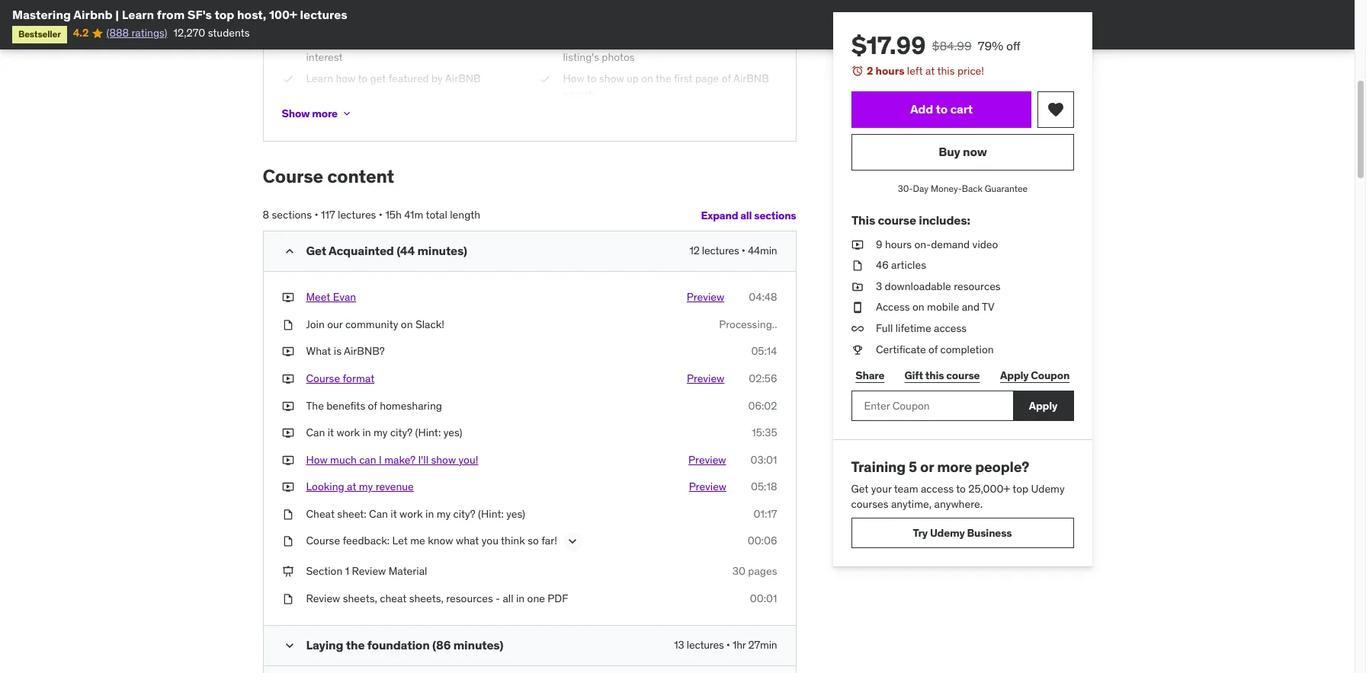 Task type: locate. For each thing, give the bounding box(es) containing it.
processing..
[[719, 318, 777, 331]]

0 vertical spatial (hint:
[[415, 426, 441, 440]]

1 vertical spatial learn
[[306, 72, 333, 85]]

apply inside button
[[1029, 399, 1057, 413]]

0 horizontal spatial it
[[328, 426, 334, 440]]

the left value
[[349, 15, 364, 28]]

1 horizontal spatial course
[[946, 369, 980, 382]]

of down amenities
[[395, 15, 404, 28]]

xsmall image inside show more button
[[341, 108, 353, 120]]

1 vertical spatial apply
[[1029, 399, 1057, 413]]

show left up
[[599, 72, 624, 85]]

0 vertical spatial apply
[[1000, 369, 1029, 382]]

full
[[875, 322, 893, 335]]

learn down the interest
[[306, 72, 333, 85]]

access down or
[[921, 482, 954, 496]]

course format button
[[306, 372, 374, 387]]

1 horizontal spatial review
[[352, 565, 386, 579]]

how up search
[[563, 72, 584, 85]]

mobile
[[927, 301, 959, 314]]

section 1 review material
[[306, 565, 427, 579]]

to left the enhance
[[695, 36, 705, 49]]

top down "people?"
[[1013, 482, 1028, 496]]

and left tv
[[961, 301, 979, 314]]

• left 1hr on the bottom right
[[726, 639, 730, 652]]

to inside 'button'
[[935, 101, 947, 117]]

hours for 9
[[885, 238, 911, 251]]

0 vertical spatial work
[[337, 426, 360, 440]]

homesharing
[[380, 399, 442, 413]]

choose the thumbnail that creates the most interest
[[306, 36, 515, 64]]

0 vertical spatial get
[[306, 243, 326, 259]]

includes:
[[918, 213, 970, 228]]

00:06
[[748, 535, 777, 548]]

0 horizontal spatial (hint:
[[415, 426, 441, 440]]

sheets, down material
[[409, 592, 444, 606]]

more right show at left top
[[312, 107, 338, 120]]

1 horizontal spatial learn
[[306, 72, 333, 85]]

sections up 44min
[[754, 209, 796, 222]]

01:17
[[754, 508, 777, 521]]

this left price!
[[937, 64, 954, 78]]

revenue
[[376, 480, 414, 494]]

preview down "12"
[[687, 291, 724, 304]]

on down downloadable
[[912, 301, 924, 314]]

0 vertical spatial this
[[937, 64, 954, 78]]

1 vertical spatial course
[[946, 369, 980, 382]]

try
[[913, 527, 928, 540]]

courses
[[851, 497, 889, 511]]

airbnb down the enhance
[[733, 72, 769, 85]]

• for 13 lectures • 1hr 27min
[[726, 639, 730, 652]]

-
[[496, 592, 500, 606]]

1 vertical spatial all
[[503, 592, 513, 606]]

(hint: up i'll
[[415, 426, 441, 440]]

share button
[[851, 361, 888, 391]]

1 vertical spatial more
[[937, 458, 972, 477]]

top up "students"
[[215, 7, 234, 22]]

0 vertical spatial more
[[312, 107, 338, 120]]

1
[[345, 565, 349, 579]]

0 horizontal spatial and
[[345, 0, 362, 13]]

udemy inside "training 5 or more people? get your team access to 25,000+ top udemy courses anytime, anywhere."
[[1031, 482, 1065, 496]]

your up "courses"
[[871, 482, 892, 496]]

tips
[[563, 36, 583, 49]]

(86
[[432, 638, 451, 653]]

city?
[[390, 426, 412, 440], [453, 508, 475, 521]]

team
[[894, 482, 918, 496]]

your down amenities
[[406, 15, 427, 28]]

0 vertical spatial hours
[[875, 64, 904, 78]]

city? up make?
[[390, 426, 412, 440]]

in up can
[[362, 426, 371, 440]]

and left "add"
[[345, 0, 362, 13]]

on left "slack!"
[[401, 318, 413, 331]]

lectures right 13
[[687, 639, 724, 652]]

sheets, down section 1 review material
[[343, 592, 377, 606]]

1 vertical spatial top
[[1013, 482, 1028, 496]]

the left first at the top of the page
[[656, 72, 671, 85]]

30 pages
[[732, 565, 777, 579]]

your inside identify and add amenities to dramatically increase the value of your listing
[[406, 15, 427, 28]]

0 vertical spatial yes)
[[443, 426, 462, 440]]

value
[[367, 15, 392, 28]]

apply down "coupon"
[[1029, 399, 1057, 413]]

0 vertical spatial how
[[563, 72, 584, 85]]

can
[[359, 453, 376, 467]]

review right 1
[[352, 565, 386, 579]]

course inside course format button
[[306, 372, 340, 386]]

resources up tv
[[953, 280, 1000, 293]]

0 horizontal spatial get
[[306, 243, 326, 259]]

lectures right "12"
[[702, 244, 739, 258]]

show right i'll
[[431, 453, 456, 467]]

1 vertical spatial review
[[306, 592, 340, 606]]

1 horizontal spatial city?
[[453, 508, 475, 521]]

review down section
[[306, 592, 340, 606]]

far!
[[541, 535, 557, 548]]

how inside how much can i make? i'll show you! button
[[306, 453, 328, 467]]

0 vertical spatial city?
[[390, 426, 412, 440]]

1 vertical spatial course
[[306, 372, 340, 386]]

to up anywhere. on the right
[[956, 482, 966, 496]]

at right left
[[925, 64, 934, 78]]

• left 15h 41m
[[379, 208, 383, 222]]

04:48
[[749, 291, 777, 304]]

2 horizontal spatial your
[[871, 482, 892, 496]]

to
[[434, 0, 444, 13], [695, 36, 705, 49], [358, 72, 368, 85], [587, 72, 597, 85], [935, 101, 947, 117], [956, 482, 966, 496]]

30-
[[897, 183, 913, 194]]

it
[[328, 426, 334, 440], [390, 508, 397, 521]]

is
[[334, 345, 341, 359]]

• left the 117
[[314, 208, 318, 222]]

1 horizontal spatial yes)
[[506, 508, 525, 521]]

9 hours on-demand video
[[875, 238, 998, 251]]

in left one
[[516, 592, 525, 606]]

1 sections from the left
[[272, 208, 312, 222]]

on inside how to show up on the first page of airbnb search
[[641, 72, 653, 85]]

• left 44min
[[742, 244, 745, 258]]

access inside "training 5 or more people? get your team access to 25,000+ top udemy courses anytime, anywhere."
[[921, 482, 954, 496]]

to up search
[[587, 72, 597, 85]]

1 horizontal spatial resources
[[953, 280, 1000, 293]]

one
[[527, 592, 545, 606]]

0 horizontal spatial can
[[306, 426, 325, 440]]

i
[[379, 453, 382, 467]]

1 vertical spatial minutes)
[[453, 638, 503, 653]]

my inside 'button'
[[359, 480, 373, 494]]

0 horizontal spatial sheets,
[[343, 592, 377, 606]]

1 horizontal spatial at
[[925, 64, 934, 78]]

course up 9
[[877, 213, 916, 228]]

sections right 8
[[272, 208, 312, 222]]

at
[[925, 64, 934, 78], [347, 480, 356, 494]]

tv
[[981, 301, 994, 314]]

by
[[432, 72, 443, 85]]

Enter Coupon text field
[[851, 391, 1013, 422]]

more right or
[[937, 458, 972, 477]]

up
[[627, 72, 639, 85]]

hours for 2
[[875, 64, 904, 78]]

minutes) down 'total'
[[417, 243, 467, 259]]

more inside button
[[312, 107, 338, 120]]

0 horizontal spatial city?
[[390, 426, 412, 440]]

0 horizontal spatial course
[[877, 213, 916, 228]]

your
[[406, 15, 427, 28], [751, 36, 771, 49], [871, 482, 892, 496]]

day
[[913, 183, 928, 194]]

course down completion
[[946, 369, 980, 382]]

2 airbnb from the left
[[733, 72, 769, 85]]

apply left "coupon"
[[1000, 369, 1029, 382]]

2 vertical spatial in
[[516, 592, 525, 606]]

of right benefits
[[368, 399, 377, 413]]

at inside 'button'
[[347, 480, 356, 494]]

buy
[[938, 144, 960, 159]]

mastering airbnb | learn from sf's top host, 100+ lectures
[[12, 7, 347, 22]]

sheet:
[[337, 508, 366, 521]]

it down the revenue
[[390, 508, 397, 521]]

2 horizontal spatial on
[[912, 301, 924, 314]]

preview left 05:18
[[689, 480, 726, 494]]

1 horizontal spatial get
[[851, 482, 869, 496]]

(hint: up you
[[478, 508, 504, 521]]

to left cart at the top right of the page
[[935, 101, 947, 117]]

the inside how to show up on the first page of airbnb search
[[656, 72, 671, 85]]

course for course content
[[263, 165, 323, 189]]

1 horizontal spatial more
[[937, 458, 972, 477]]

how inside how to show up on the first page of airbnb search
[[563, 72, 584, 85]]

0 horizontal spatial sections
[[272, 208, 312, 222]]

resources left -
[[446, 592, 493, 606]]

xsmall image
[[341, 108, 353, 120], [851, 259, 863, 273], [851, 280, 863, 295], [282, 291, 294, 305], [851, 301, 863, 316], [282, 318, 294, 333], [851, 322, 863, 337], [851, 343, 863, 358], [282, 345, 294, 360], [282, 480, 294, 495], [282, 508, 294, 523], [282, 535, 294, 550]]

1 horizontal spatial sections
[[754, 209, 796, 222]]

0 vertical spatial minutes)
[[417, 243, 467, 259]]

all right the expand
[[740, 209, 752, 222]]

3 downloadable resources
[[875, 280, 1000, 293]]

1 horizontal spatial top
[[1013, 482, 1028, 496]]

page
[[695, 72, 719, 85]]

get up "courses"
[[851, 482, 869, 496]]

minutes) right (86
[[453, 638, 503, 653]]

2 sections from the left
[[754, 209, 796, 222]]

1 horizontal spatial sheets,
[[409, 592, 444, 606]]

1 horizontal spatial airbnb
[[733, 72, 769, 85]]

udemy right 25,000+
[[1031, 482, 1065, 496]]

small image
[[282, 244, 297, 259]]

access down mobile
[[933, 322, 966, 335]]

1 vertical spatial at
[[347, 480, 356, 494]]

identify
[[306, 0, 342, 13]]

get
[[306, 243, 326, 259], [851, 482, 869, 496]]

all right -
[[503, 592, 513, 606]]

get right small image
[[306, 243, 326, 259]]

alarm image
[[851, 65, 863, 77]]

0 vertical spatial at
[[925, 64, 934, 78]]

hours right 9
[[885, 238, 911, 251]]

xsmall image
[[282, 0, 294, 15], [282, 36, 294, 51], [539, 36, 551, 51], [282, 72, 294, 87], [539, 72, 551, 87], [851, 238, 863, 252], [282, 372, 294, 387], [282, 399, 294, 414], [282, 426, 294, 441], [282, 453, 294, 468], [282, 565, 294, 580], [282, 592, 294, 607]]

2 horizontal spatial my
[[437, 508, 451, 521]]

udemy
[[1031, 482, 1065, 496], [930, 527, 965, 540]]

1 horizontal spatial show
[[599, 72, 624, 85]]

0 horizontal spatial more
[[312, 107, 338, 120]]

work up me
[[399, 508, 423, 521]]

0 vertical spatial top
[[215, 7, 234, 22]]

the right choose
[[345, 36, 360, 49]]

show lecture description image
[[565, 535, 580, 550]]

2 vertical spatial your
[[871, 482, 892, 496]]

yes) up think
[[506, 508, 525, 521]]

2 vertical spatial on
[[401, 318, 413, 331]]

back
[[961, 183, 982, 194]]

1 horizontal spatial in
[[425, 508, 434, 521]]

top inside "training 5 or more people? get your team access to 25,000+ top udemy courses anytime, anywhere."
[[1013, 482, 1028, 496]]

0 vertical spatial course
[[877, 213, 916, 228]]

most
[[491, 36, 515, 49]]

0 horizontal spatial at
[[347, 480, 356, 494]]

course format
[[306, 372, 374, 386]]

of right page
[[722, 72, 731, 85]]

13
[[674, 639, 684, 652]]

access on mobile and tv
[[875, 301, 994, 314]]

0 vertical spatial udemy
[[1031, 482, 1065, 496]]

1 horizontal spatial how
[[563, 72, 584, 85]]

course down what at the left bottom
[[306, 372, 340, 386]]

1 vertical spatial show
[[431, 453, 456, 467]]

cheat sheet: can it work in my city? (hint: yes)
[[306, 508, 525, 521]]

1 horizontal spatial and
[[961, 301, 979, 314]]

1 vertical spatial your
[[751, 36, 771, 49]]

0 horizontal spatial udemy
[[930, 527, 965, 540]]

can right sheet:
[[369, 508, 388, 521]]

work down benefits
[[337, 426, 360, 440]]

ratings)
[[131, 26, 167, 40]]

1 vertical spatial in
[[425, 508, 434, 521]]

100+
[[269, 7, 297, 22]]

using
[[601, 36, 627, 49]]

hours right 2
[[875, 64, 904, 78]]

yes) up you!
[[443, 426, 462, 440]]

show more button
[[282, 99, 353, 129]]

the inside identify and add amenities to dramatically increase the value of your listing
[[349, 15, 364, 28]]

learn how to get featured by airbnb
[[306, 72, 481, 85]]

city? up what
[[453, 508, 475, 521]]

1 vertical spatial resources
[[446, 592, 493, 606]]

more
[[312, 107, 338, 120], [937, 458, 972, 477]]

preview left 02:56
[[687, 372, 724, 386]]

0 horizontal spatial my
[[359, 480, 373, 494]]

off
[[1006, 38, 1020, 53]]

course
[[877, 213, 916, 228], [946, 369, 980, 382]]

share
[[855, 369, 884, 382]]

can down the on the bottom of page
[[306, 426, 325, 440]]

how to show up on the first page of airbnb search
[[563, 72, 769, 100]]

1 vertical spatial access
[[921, 482, 954, 496]]

1 horizontal spatial work
[[399, 508, 423, 521]]

2 vertical spatial course
[[306, 535, 340, 548]]

how much can i make? i'll show you! button
[[306, 453, 478, 468]]

0 vertical spatial course
[[263, 165, 323, 189]]

at right looking
[[347, 480, 356, 494]]

1 vertical spatial how
[[306, 453, 328, 467]]

in up course feedback: let me know what you think so far!
[[425, 508, 434, 521]]

1 vertical spatial hours
[[885, 238, 911, 251]]

access
[[875, 301, 910, 314]]

apply button
[[1013, 391, 1074, 422]]

lectures right the 117
[[338, 208, 376, 222]]

of inside identify and add amenities to dramatically increase the value of your listing
[[395, 15, 404, 28]]

12,270
[[174, 26, 205, 40]]

this right gift
[[925, 369, 944, 382]]

lifetime
[[895, 322, 931, 335]]

0 horizontal spatial show
[[431, 453, 456, 467]]

preview for 03:01
[[688, 453, 726, 467]]

of inside how to show up on the first page of airbnb search
[[722, 72, 731, 85]]

identify and add amenities to dramatically increase the value of your listing
[[306, 0, 505, 28]]

1 horizontal spatial my
[[374, 426, 388, 440]]

amenities
[[385, 0, 432, 13]]

0 vertical spatial on
[[641, 72, 653, 85]]

udemy right try
[[930, 527, 965, 540]]

tips for using free software to enhance your listing's photos
[[563, 36, 771, 64]]

my down can
[[359, 480, 373, 494]]

1 vertical spatial on
[[912, 301, 924, 314]]

2 vertical spatial my
[[437, 508, 451, 521]]

1 horizontal spatial all
[[740, 209, 752, 222]]

small image
[[282, 639, 297, 654]]

1 vertical spatial city?
[[453, 508, 475, 521]]

the right laying
[[346, 638, 365, 653]]

learn up (888 ratings) at left
[[122, 7, 154, 22]]

0 horizontal spatial work
[[337, 426, 360, 440]]

0 vertical spatial resources
[[953, 280, 1000, 293]]

0 horizontal spatial top
[[215, 7, 234, 22]]

to left get in the top left of the page
[[358, 72, 368, 85]]

0 horizontal spatial review
[[306, 592, 340, 606]]

completion
[[940, 343, 993, 356]]

sections inside dropdown button
[[754, 209, 796, 222]]

my up i on the bottom left of the page
[[374, 426, 388, 440]]

how left 'much'
[[306, 453, 328, 467]]

1 vertical spatial work
[[399, 508, 423, 521]]

1 horizontal spatial udemy
[[1031, 482, 1065, 496]]

my up know
[[437, 508, 451, 521]]

it up 'much'
[[328, 426, 334, 440]]

apply inside button
[[1000, 369, 1029, 382]]

course down cheat
[[306, 535, 340, 548]]

enhance
[[707, 36, 748, 49]]

laying
[[306, 638, 343, 653]]

your right the enhance
[[751, 36, 771, 49]]

all inside dropdown button
[[740, 209, 752, 222]]

on right up
[[641, 72, 653, 85]]

to up listing
[[434, 0, 444, 13]]

course up 8
[[263, 165, 323, 189]]

your inside tips for using free software to enhance your listing's photos
[[751, 36, 771, 49]]

1 horizontal spatial can
[[369, 508, 388, 521]]

0 vertical spatial and
[[345, 0, 362, 13]]

0 horizontal spatial your
[[406, 15, 427, 28]]

0 vertical spatial your
[[406, 15, 427, 28]]

03:01
[[750, 453, 777, 467]]

airbnb right by
[[445, 72, 481, 85]]

15h 41m
[[385, 208, 423, 222]]

05:14
[[751, 345, 777, 359]]

get inside "training 5 or more people? get your team access to 25,000+ top udemy courses anytime, anywhere."
[[851, 482, 869, 496]]

preview left 03:01
[[688, 453, 726, 467]]

course
[[263, 165, 323, 189], [306, 372, 340, 386], [306, 535, 340, 548]]

0 horizontal spatial airbnb
[[445, 72, 481, 85]]

1 horizontal spatial on
[[641, 72, 653, 85]]

add to cart
[[910, 101, 972, 117]]

1 horizontal spatial your
[[751, 36, 771, 49]]



Task type: vqa. For each thing, say whether or not it's contained in the screenshot.
THE OUR
yes



Task type: describe. For each thing, give the bounding box(es) containing it.
how for how much can i make? i'll show you!
[[306, 453, 328, 467]]

2
[[866, 64, 873, 78]]

me
[[410, 535, 425, 548]]

46
[[875, 259, 888, 272]]

$84.99
[[932, 38, 971, 53]]

46 articles
[[875, 259, 926, 272]]

12 lectures • 44min
[[689, 244, 777, 258]]

on-
[[914, 238, 931, 251]]

featured
[[389, 72, 429, 85]]

0 vertical spatial my
[[374, 426, 388, 440]]

money-
[[930, 183, 961, 194]]

section
[[306, 565, 343, 579]]

choose
[[306, 36, 342, 49]]

0 vertical spatial can
[[306, 426, 325, 440]]

airbnb inside how to show up on the first page of airbnb search
[[733, 72, 769, 85]]

try udemy business link
[[851, 518, 1074, 549]]

our
[[327, 318, 343, 331]]

material
[[389, 565, 427, 579]]

02:56
[[749, 372, 777, 386]]

search
[[563, 87, 595, 100]]

video
[[972, 238, 998, 251]]

12
[[689, 244, 700, 258]]

cart
[[950, 101, 972, 117]]

the left most
[[473, 36, 488, 49]]

training 5 or more people? get your team access to 25,000+ top udemy courses anytime, anywhere.
[[851, 458, 1065, 511]]

2 sheets, from the left
[[409, 592, 444, 606]]

preview for 05:18
[[689, 480, 726, 494]]

meet
[[306, 291, 330, 304]]

• for 8 sections • 117 lectures • 15h 41m total length
[[314, 208, 318, 222]]

listing's
[[563, 51, 599, 64]]

full lifetime access
[[875, 322, 966, 335]]

1 vertical spatial can
[[369, 508, 388, 521]]

certificate
[[875, 343, 926, 356]]

apply for apply coupon
[[1000, 369, 1029, 382]]

show
[[282, 107, 310, 120]]

course for course feedback: let me know what you think so far!
[[306, 535, 340, 548]]

interest
[[306, 51, 343, 64]]

0 horizontal spatial on
[[401, 318, 413, 331]]

0 vertical spatial review
[[352, 565, 386, 579]]

cheat
[[306, 508, 335, 521]]

make?
[[384, 453, 416, 467]]

increase
[[306, 15, 346, 28]]

0 horizontal spatial yes)
[[443, 426, 462, 440]]

00:01
[[750, 592, 777, 606]]

preview for 04:48
[[687, 291, 724, 304]]

12,270 students
[[174, 26, 250, 40]]

now
[[962, 144, 987, 159]]

0 horizontal spatial in
[[362, 426, 371, 440]]

05:18
[[751, 480, 777, 494]]

review sheets, cheat sheets, resources - all in one pdf
[[306, 592, 568, 606]]

expand all sections button
[[701, 201, 796, 231]]

1 vertical spatial this
[[925, 369, 944, 382]]

to inside how to show up on the first page of airbnb search
[[587, 72, 597, 85]]

course feedback: let me know what you think so far!
[[306, 535, 557, 548]]

to inside "training 5 or more people? get your team access to 25,000+ top udemy courses anytime, anywhere."
[[956, 482, 966, 496]]

44min
[[748, 244, 777, 258]]

total
[[426, 208, 447, 222]]

1 vertical spatial it
[[390, 508, 397, 521]]

of down full lifetime access
[[928, 343, 937, 356]]

try udemy business
[[913, 527, 1012, 540]]

show more
[[282, 107, 338, 120]]

and inside identify and add amenities to dramatically increase the value of your listing
[[345, 0, 362, 13]]

(888 ratings)
[[106, 26, 167, 40]]

airbnb
[[73, 7, 113, 22]]

content
[[327, 165, 394, 189]]

acquainted
[[329, 243, 394, 259]]

students
[[208, 26, 250, 40]]

cheat
[[380, 592, 407, 606]]

people?
[[975, 458, 1029, 477]]

lectures up choose
[[300, 7, 347, 22]]

looking
[[306, 480, 344, 494]]

30-day money-back guarantee
[[897, 183, 1027, 194]]

first
[[674, 72, 693, 85]]

mastering
[[12, 7, 71, 22]]

thumbnail
[[363, 36, 411, 49]]

1 vertical spatial yes)
[[506, 508, 525, 521]]

get
[[370, 72, 386, 85]]

your inside "training 5 or more people? get your team access to 25,000+ top udemy courses anytime, anywhere."
[[871, 482, 892, 496]]

wishlist image
[[1046, 100, 1065, 119]]

airbnb?
[[344, 345, 385, 359]]

know
[[428, 535, 453, 548]]

creates
[[435, 36, 470, 49]]

demand
[[931, 238, 969, 251]]

preview for 02:56
[[687, 372, 724, 386]]

0 vertical spatial it
[[328, 426, 334, 440]]

this
[[851, 213, 875, 228]]

format
[[343, 372, 374, 386]]

slack!
[[415, 318, 444, 331]]

how for how to show up on the first page of airbnb search
[[563, 72, 584, 85]]

9
[[875, 238, 882, 251]]

add
[[910, 101, 933, 117]]

to inside identify and add amenities to dramatically increase the value of your listing
[[434, 0, 444, 13]]

how
[[336, 72, 355, 85]]

0 vertical spatial access
[[933, 322, 966, 335]]

8
[[263, 208, 269, 222]]

more inside "training 5 or more people? get your team access to 25,000+ top udemy courses anytime, anywhere."
[[937, 458, 972, 477]]

buy now
[[938, 144, 987, 159]]

show inside button
[[431, 453, 456, 467]]

articles
[[891, 259, 926, 272]]

1 sheets, from the left
[[343, 592, 377, 606]]

1 airbnb from the left
[[445, 72, 481, 85]]

27min
[[748, 639, 777, 652]]

can it work in my city? (hint: yes)
[[306, 426, 462, 440]]

to inside tips for using free software to enhance your listing's photos
[[695, 36, 705, 49]]

software
[[651, 36, 693, 49]]

so
[[528, 535, 539, 548]]

30
[[732, 565, 746, 579]]

apply for apply
[[1029, 399, 1057, 413]]

meet evan button
[[306, 291, 356, 305]]

1 vertical spatial udemy
[[930, 527, 965, 540]]

0 horizontal spatial resources
[[446, 592, 493, 606]]

1 vertical spatial (hint:
[[478, 508, 504, 521]]

laying the foundation (86 minutes)
[[306, 638, 503, 653]]

• for 12 lectures • 44min
[[742, 244, 745, 258]]

community
[[345, 318, 398, 331]]

expand all sections
[[701, 209, 796, 222]]

gift this course
[[904, 369, 980, 382]]

length
[[450, 208, 480, 222]]

25,000+
[[968, 482, 1010, 496]]

(44
[[396, 243, 415, 259]]

0 vertical spatial learn
[[122, 7, 154, 22]]

course for course format
[[306, 372, 340, 386]]

course content
[[263, 165, 394, 189]]

show inside how to show up on the first page of airbnb search
[[599, 72, 624, 85]]

or
[[920, 458, 934, 477]]

guarantee
[[984, 183, 1027, 194]]

training
[[851, 458, 906, 477]]

certificate of completion
[[875, 343, 993, 356]]



